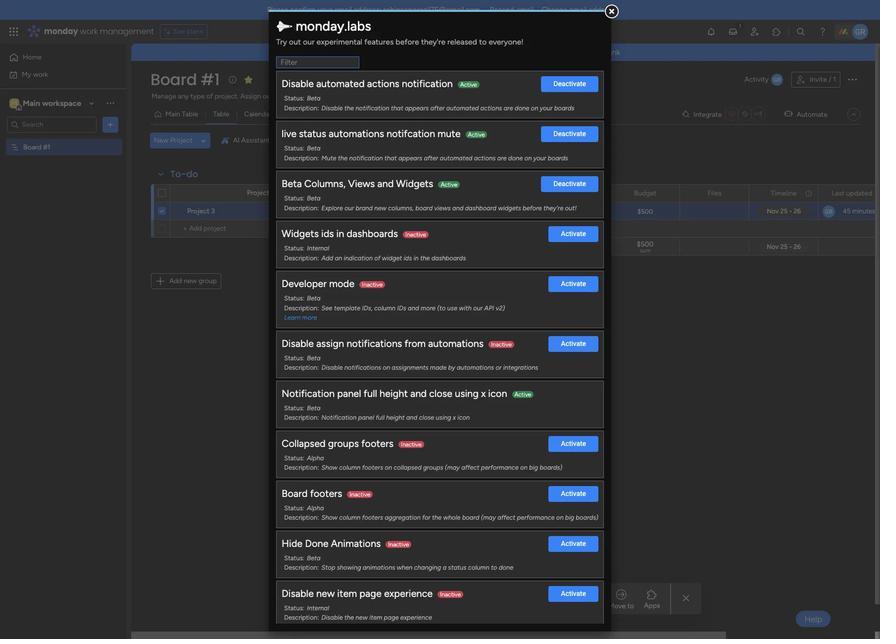 Task type: locate. For each thing, give the bounding box(es) containing it.
3 activate button from the top
[[549, 336, 599, 352]]

active down integrations
[[515, 391, 531, 398]]

ai assistant
[[233, 136, 270, 145]]

0 vertical spatial (may
[[445, 464, 460, 471]]

activate button for disable assign notifications from automations
[[549, 336, 599, 352]]

0 horizontal spatial board #1
[[23, 143, 50, 151]]

Notes field
[[564, 188, 588, 199]]

#1 down the search in workspace field
[[43, 143, 50, 151]]

2 vertical spatial deactivate
[[554, 180, 586, 188]]

apps image
[[772, 27, 782, 37]]

status: beta description: see template ids, column ids and more (to use with our api v2) learn more
[[284, 295, 505, 321]]

0 vertical spatial close
[[429, 387, 453, 399]]

/ right sort on the right of page
[[468, 136, 471, 145]]

1 down stop
[[318, 590, 324, 608]]

item inside status: internal description: disable the new item page experience
[[369, 614, 382, 621]]

activate button for widgets ids in dashboards
[[549, 226, 599, 242]]

show inside status: alpha description: show column footers aggregation for the whole board (may affect performance on big boards)
[[321, 514, 338, 521]]

status: alpha description: show column footers aggregation for the whole board (may affect performance on big boards)
[[284, 504, 599, 521]]

to inside select multiple items to update column value, edit or move them in one single click.
[[495, 500, 503, 509]]

with right use
[[459, 304, 472, 312]]

4 status: from the top
[[284, 245, 304, 252]]

1 vertical spatial automated
[[446, 104, 479, 112]]

2 vertical spatial automated
[[440, 154, 473, 162]]

table down the any
[[182, 110, 198, 118]]

1 horizontal spatial item
[[369, 614, 382, 621]]

beta inside status: beta description: notification panel full height and close using x icon
[[307, 404, 321, 412]]

1 for sort / 1
[[472, 136, 475, 145]]

0 horizontal spatial boards)
[[540, 464, 562, 471]]

done for mute
[[508, 154, 523, 162]]

1 email from the left
[[334, 5, 352, 14]]

new right brand at top left
[[374, 204, 387, 212]]

status: for disable assign notifications from automations
[[284, 354, 304, 362]]

description: inside status: alpha description: show column footers aggregation for the whole board (may affect performance on big boards)
[[284, 514, 319, 521]]

main down manage
[[165, 110, 180, 118]]

beta for assign
[[307, 354, 321, 362]]

0 vertical spatial board #1
[[151, 68, 220, 91]]

see more
[[452, 92, 481, 100]]

1 horizontal spatial or
[[496, 364, 502, 371]]

0 horizontal spatial using
[[436, 414, 451, 421]]

before up this
[[396, 37, 419, 47]]

beta up collapsed
[[307, 404, 321, 412]]

2 email from the left
[[516, 5, 534, 14]]

0 vertical spatial deactivate button
[[541, 76, 599, 92]]

filter
[[390, 136, 405, 145]]

close down "notification panel full height and close using x icon active"
[[419, 414, 434, 421]]

activate for board footers
[[561, 490, 586, 498]]

option
[[0, 138, 126, 140]]

active up see more
[[460, 81, 477, 88]]

internal for new
[[307, 604, 329, 612]]

notification inside status: beta description: disable the notification that appears after automated actions are done on your boards
[[356, 104, 389, 112]]

show for big
[[321, 514, 338, 521]]

ai logo image
[[221, 137, 229, 145]]

dapulse integrations image
[[682, 111, 690, 118]]

actions inside status: beta description: disable the notification that appears after automated actions are done on your boards
[[481, 104, 502, 112]]

board inside board #1 list box
[[23, 143, 41, 151]]

1 vertical spatial board
[[416, 204, 433, 212]]

notification
[[282, 387, 335, 399], [321, 414, 357, 421]]

1 right 'invite'
[[833, 75, 836, 84]]

beta down assign
[[307, 354, 321, 362]]

status: inside status: beta description: notification panel full height and close using x icon
[[284, 404, 304, 412]]

see left template
[[321, 304, 332, 312]]

0 horizontal spatial board
[[23, 143, 41, 151]]

our right out
[[303, 37, 315, 47]]

beta down "developer"
[[307, 295, 321, 302]]

experience down the when
[[384, 587, 433, 599]]

performance down update
[[517, 514, 555, 521]]

2 vertical spatial our
[[473, 304, 483, 312]]

big up click.
[[529, 464, 538, 471]]

activate button for board footers
[[549, 486, 599, 502]]

your inside status: beta description: mute the notification that appears after automated actions are done on your boards
[[534, 154, 546, 162]]

column information image
[[805, 189, 813, 197]]

see plans
[[173, 27, 203, 36]]

1 vertical spatial item
[[369, 614, 382, 621]]

To-do field
[[168, 168, 201, 181]]

7 activate button from the top
[[549, 586, 599, 602]]

#1 up type
[[201, 68, 220, 91]]

panel up collapsed groups footers inactive
[[358, 414, 374, 421]]

table button
[[206, 106, 237, 122]]

0 horizontal spatial status
[[299, 128, 326, 140]]

beta for status
[[307, 145, 321, 152]]

column inside 'status: beta description: stop showing animations when changing a status column to done'
[[468, 564, 490, 571]]

show board description image
[[227, 75, 238, 85]]

boards) down value,
[[576, 514, 599, 521]]

board down due
[[416, 204, 433, 212]]

workspace
[[42, 98, 81, 108]]

status
[[299, 128, 326, 140], [448, 564, 467, 571]]

automate
[[797, 110, 828, 119]]

active right sort on the right of page
[[468, 131, 485, 138]]

2 vertical spatial actions
[[474, 154, 496, 162]]

status: inside status: internal description: add an indication of widget ids in the dashboards
[[284, 245, 304, 252]]

1 deactivate button from the top
[[541, 76, 599, 92]]

widgets
[[498, 204, 521, 212]]

3 email from the left
[[569, 5, 587, 14]]

1 vertical spatial after
[[424, 154, 438, 162]]

1 vertical spatial close
[[419, 414, 434, 421]]

deactivate for active
[[554, 80, 586, 88]]

beta inside 'status: beta description: stop showing animations when changing a status column to done'
[[307, 554, 321, 562]]

0 vertical spatial boards)
[[540, 464, 562, 471]]

beta columns, views and widgets active
[[282, 178, 458, 190]]

boards for mute
[[548, 154, 568, 162]]

before
[[396, 37, 419, 47], [523, 204, 542, 212]]

activity
[[745, 75, 769, 84]]

and left keep
[[330, 92, 341, 101]]

notification up 'project'
[[402, 78, 453, 90]]

after inside status: beta description: mute the notification that appears after automated actions are done on your boards
[[424, 154, 438, 162]]

your for status: beta description: disable the notification that appears after automated actions are done on your boards
[[540, 104, 553, 112]]

address
[[589, 5, 615, 14]]

automated down sort on the right of page
[[440, 154, 473, 162]]

height inside status: beta description: notification panel full height and close using x icon
[[386, 414, 405, 421]]

1 description: from the top
[[284, 104, 319, 112]]

sum
[[640, 247, 651, 254]]

Board #1 field
[[148, 68, 222, 91]]

0 vertical spatial done
[[515, 104, 529, 112]]

Search field
[[291, 134, 320, 148]]

1 horizontal spatial board #1
[[151, 68, 220, 91]]

column left ids
[[374, 304, 396, 312]]

active up date
[[441, 181, 458, 188]]

invite members image
[[750, 27, 760, 37]]

height down "notification panel full height and close using x icon active"
[[386, 414, 405, 421]]

1 vertical spatial board #1
[[23, 143, 50, 151]]

1 vertical spatial status
[[448, 564, 467, 571]]

using down by
[[455, 387, 479, 399]]

0 vertical spatial experience
[[384, 587, 433, 599]]

internal inside status: internal description: disable the new item page experience
[[307, 604, 329, 612]]

2 description: from the top
[[284, 154, 319, 162]]

one
[[494, 511, 507, 520]]

automations
[[329, 128, 384, 140], [428, 337, 484, 349], [457, 364, 494, 371]]

2 horizontal spatial 1
[[833, 75, 836, 84]]

/ for sort
[[468, 136, 471, 145]]

0 horizontal spatial /
[[407, 136, 410, 145]]

1 vertical spatial ids
[[404, 254, 412, 262]]

boards inside status: beta description: mute the notification that appears after automated actions are done on your boards
[[548, 154, 568, 162]]

beta down columns,
[[307, 195, 321, 202]]

full up status: beta description: notification panel full height and close using x icon
[[364, 387, 377, 399]]

5 activate button from the top
[[549, 486, 599, 502]]

1 vertical spatial deactivate
[[554, 130, 586, 138]]

1 horizontal spatial affect
[[498, 514, 516, 521]]

groups
[[328, 437, 359, 449], [423, 464, 443, 471]]

Last updated field
[[829, 188, 875, 199]]

2 alpha from the top
[[307, 504, 324, 512]]

my
[[22, 70, 31, 78]]

shareable
[[573, 48, 607, 57]]

my work
[[22, 70, 48, 78]]

boards) up value,
[[540, 464, 562, 471]]

automated for disable automated actions notification
[[446, 104, 479, 112]]

11 status: from the top
[[284, 604, 304, 612]]

table down project.
[[213, 110, 229, 118]]

description: for status
[[284, 154, 319, 162]]

beta
[[307, 95, 321, 102], [307, 145, 321, 152], [282, 178, 302, 190], [307, 195, 321, 202], [307, 295, 321, 302], [307, 354, 321, 362], [307, 404, 321, 412], [307, 554, 321, 562]]

2 deactivate button from the top
[[541, 126, 599, 142]]

our inside status: beta description: explore our brand new columns, board views and dashboard widgets before they're out!
[[345, 204, 354, 212]]

1 vertical spatial board
[[23, 143, 41, 151]]

status right changing in the bottom of the page
[[448, 564, 467, 571]]

and down "notification panel full height and close using x icon active"
[[406, 414, 418, 421]]

see for see plans
[[173, 27, 185, 36]]

notification
[[402, 78, 453, 90], [356, 104, 389, 112], [349, 154, 383, 162]]

actions up where
[[367, 78, 400, 90]]

and right 23
[[452, 204, 464, 212]]

1 vertical spatial boards
[[548, 154, 568, 162]]

appears down the 2
[[399, 154, 422, 162]]

status inside 'status: beta description: stop showing animations when changing a status column to done'
[[448, 564, 467, 571]]

0 horizontal spatial (may
[[445, 464, 460, 471]]

status: internal description: add an indication of widget ids in the dashboards
[[284, 245, 466, 262]]

0 vertical spatial dashboards
[[347, 228, 398, 240]]

0 vertical spatial using
[[455, 387, 479, 399]]

3 activate from the top
[[561, 340, 586, 348]]

Owner field
[[358, 188, 383, 199]]

main
[[23, 98, 40, 108], [165, 110, 180, 118]]

ai assistant button
[[217, 133, 274, 149]]

selected
[[387, 586, 432, 601]]

alpha for activate
[[307, 454, 324, 462]]

project for project
[[247, 189, 269, 197]]

main right the "workspace" image
[[23, 98, 40, 108]]

automations up 'mute'
[[329, 128, 384, 140]]

3 deactivate button from the top
[[541, 176, 599, 192]]

inactive inside collapsed groups footers inactive
[[401, 441, 422, 448]]

track
[[359, 92, 375, 101]]

new inside "button"
[[184, 277, 197, 285]]

4 activate button from the top
[[549, 436, 599, 452]]

1 horizontal spatial see
[[321, 304, 332, 312]]

see
[[173, 27, 185, 36], [452, 92, 463, 100], [321, 304, 332, 312]]

work for my
[[33, 70, 48, 78]]

the down disable new item page experience inactive
[[344, 614, 354, 621]]

1 vertical spatial notification
[[321, 414, 357, 421]]

0 vertical spatial main
[[23, 98, 40, 108]]

1 show from the top
[[321, 464, 338, 471]]

0 horizontal spatial table
[[182, 110, 198, 118]]

0 horizontal spatial #1
[[43, 143, 50, 151]]

description: inside status: internal description: add an indication of widget ids in the dashboards
[[284, 254, 319, 262]]

1 deactivate from the top
[[554, 80, 586, 88]]

2 horizontal spatial email
[[569, 5, 587, 14]]

active inside beta columns, views and widgets active
[[441, 181, 458, 188]]

in up an
[[336, 228, 344, 240]]

column up hide done animations inactive
[[339, 514, 361, 521]]

email up monday.labs
[[334, 5, 352, 14]]

1 vertical spatial are
[[497, 154, 507, 162]]

panel up status: beta description: notification panel full height and close using x icon
[[337, 387, 361, 399]]

full down "notification panel full height and close using x icon active"
[[376, 414, 385, 421]]

1 image
[[736, 20, 745, 31]]

convert
[[574, 602, 599, 610]]

0 vertical spatial status
[[299, 128, 326, 140]]

where
[[385, 92, 404, 101]]

notification down person
[[349, 154, 383, 162]]

0 horizontal spatial work
[[33, 70, 48, 78]]

they're left out!
[[544, 204, 564, 212]]

1 vertical spatial using
[[436, 414, 451, 421]]

hidden columns image
[[484, 136, 500, 146]]

5 activate from the top
[[561, 490, 586, 498]]

appears down 'project'
[[405, 104, 429, 112]]

0 vertical spatial board
[[419, 48, 439, 57]]

status: for board footers
[[284, 504, 304, 512]]

0 horizontal spatial widgets
[[282, 228, 319, 240]]

show
[[321, 464, 338, 471], [321, 514, 338, 521]]

board
[[151, 68, 197, 91], [23, 143, 41, 151], [282, 487, 308, 499]]

use
[[447, 304, 457, 312]]

1 vertical spatial icon
[[458, 414, 470, 421]]

in inside select multiple items to update column value, edit or move them in one single click.
[[486, 511, 492, 520]]

1 vertical spatial notifications
[[344, 364, 381, 371]]

the right widget
[[420, 254, 430, 262]]

45 minutes ag
[[843, 207, 880, 215]]

widgets
[[396, 178, 433, 190], [282, 228, 319, 240]]

2 show from the top
[[321, 514, 338, 521]]

1 vertical spatial alpha
[[307, 504, 324, 512]]

/ for filter
[[407, 136, 410, 145]]

0 vertical spatial board
[[151, 68, 197, 91]]

see left "more"
[[452, 92, 463, 100]]

more right learn
[[302, 314, 317, 321]]

6 description: from the top
[[284, 364, 319, 371]]

1 horizontal spatial status
[[448, 564, 467, 571]]

actions down "more"
[[481, 104, 502, 112]]

before right widgets
[[523, 204, 542, 212]]

see inside button
[[173, 27, 185, 36]]

status: inside status: beta description: disable the notification that appears after automated actions are done on your boards
[[284, 95, 304, 102]]

full inside status: beta description: notification panel full height and close using x icon
[[376, 414, 385, 421]]

active inside live status automations notifcation mute active
[[468, 131, 485, 138]]

0 vertical spatial boards
[[554, 104, 575, 112]]

board left "is"
[[419, 48, 439, 57]]

description: for ids
[[284, 254, 319, 262]]

owner
[[360, 189, 381, 197]]

using inside status: beta description: notification panel full height and close using x icon
[[436, 414, 451, 421]]

main inside button
[[165, 110, 180, 118]]

status: for hide done animations
[[284, 554, 304, 562]]

inactive up 'status: beta description: stop showing animations when changing a status column to done' on the bottom of the page
[[388, 541, 409, 548]]

1 vertical spatial groups
[[423, 464, 443, 471]]

on inside status: beta description: disable the notification that appears after automated actions are done on your boards
[[531, 104, 538, 112]]

before inside status: beta description: explore our brand new columns, board views and dashboard widgets before they're out!
[[523, 204, 542, 212]]

6 activate from the top
[[561, 540, 586, 548]]

1 status: from the top
[[284, 95, 304, 102]]

actions inside status: beta description: mute the notification that appears after automated actions are done on your boards
[[474, 154, 496, 162]]

/ inside button
[[829, 75, 832, 84]]

2 horizontal spatial our
[[473, 304, 483, 312]]

minutes
[[852, 207, 875, 215]]

on inside status: beta description: mute the notification that appears after automated actions are done on your boards
[[525, 154, 532, 162]]

other
[[568, 208, 584, 215]]

released
[[448, 37, 477, 47]]

performance inside status: alpha description: show column footers on collapsed groups (may affect performance on big boards) activate
[[481, 464, 519, 471]]

1 vertical spatial automations
[[428, 337, 484, 349]]

to
[[479, 37, 487, 47], [472, 48, 480, 57], [495, 500, 503, 509], [491, 564, 497, 571], [628, 602, 634, 610]]

inactive up animations
[[350, 491, 370, 498]]

7 status: from the top
[[284, 404, 304, 412]]

1 horizontal spatial using
[[455, 387, 479, 399]]

add left group
[[169, 277, 182, 285]]

ids,
[[362, 304, 373, 312]]

2 activate button from the top
[[549, 276, 599, 292]]

7 activate from the top
[[561, 590, 586, 598]]

disable inside status: beta description: disable the notification that appears after automated actions are done on your boards
[[321, 104, 343, 112]]

2 activate from the top
[[561, 280, 586, 288]]

deactivate button
[[541, 76, 599, 92], [541, 126, 599, 142], [541, 176, 599, 192]]

beta inside status: beta description: disable the notification that appears after automated actions are done on your boards
[[307, 95, 321, 102]]

0 horizontal spatial with
[[459, 304, 472, 312]]

try
[[276, 37, 287, 47]]

main for main table
[[165, 110, 180, 118]]

1 alpha from the top
[[307, 454, 324, 462]]

board #1 up the any
[[151, 68, 220, 91]]

any
[[178, 92, 189, 101]]

ids down explore
[[321, 228, 334, 240]]

integrations
[[503, 364, 538, 371]]

1 horizontal spatial 1
[[472, 136, 475, 145]]

edit
[[422, 511, 435, 520]]

developer
[[282, 278, 327, 290]]

1 inside invite / 1 button
[[833, 75, 836, 84]]

1 vertical spatial dashboards
[[432, 254, 466, 262]]

main for main workspace
[[23, 98, 40, 108]]

experience down selected
[[400, 614, 432, 621]]

after down 'project'
[[430, 104, 445, 112]]

this
[[403, 48, 417, 57]]

2 horizontal spatial board
[[282, 487, 308, 499]]

2 vertical spatial notification
[[349, 154, 383, 162]]

10 description: from the top
[[284, 564, 319, 571]]

internal
[[307, 245, 329, 252], [307, 604, 329, 612]]

1 vertical spatial full
[[376, 414, 385, 421]]

deactivate
[[554, 80, 586, 88], [554, 130, 586, 138], [554, 180, 586, 188]]

1 internal from the top
[[307, 245, 329, 252]]

1 horizontal spatial main
[[165, 110, 180, 118]]

from
[[405, 337, 426, 349]]

5 status: from the top
[[284, 295, 304, 302]]

1 vertical spatial work
[[33, 70, 48, 78]]

and
[[330, 92, 341, 101], [377, 178, 394, 190], [452, 204, 464, 212], [408, 304, 419, 312], [410, 387, 427, 399], [406, 414, 418, 421]]

board #1 list box
[[0, 137, 126, 289]]

the inside status: internal description: disable the new item page experience
[[344, 614, 354, 621]]

and right ids
[[408, 304, 419, 312]]

1 activate button from the top
[[549, 226, 599, 242]]

status: for beta columns, views and widgets
[[284, 195, 304, 202]]

$500 for $500 sum
[[637, 240, 654, 249]]

indication
[[344, 254, 373, 262]]

7 description: from the top
[[284, 414, 319, 421]]

performance up items
[[481, 464, 519, 471]]

on
[[509, 48, 518, 57], [531, 104, 538, 112], [525, 154, 532, 162], [383, 364, 390, 371], [385, 464, 392, 471], [520, 464, 528, 471], [556, 514, 564, 521]]

everyone!
[[489, 37, 524, 47]]

2 deactivate from the top
[[554, 130, 586, 138]]

icon down integrations
[[488, 387, 507, 399]]

11 description: from the top
[[284, 614, 319, 621]]

9 description: from the top
[[284, 514, 319, 521]]

status: inside 'status: beta description: stop showing animations when changing a status column to done'
[[284, 554, 304, 562]]

x inside status: beta description: notification panel full height and close using x icon
[[453, 414, 456, 421]]

6 status: from the top
[[284, 354, 304, 362]]

automated for live status automations notifcation mute
[[440, 154, 473, 162]]

affect up multiple
[[462, 464, 480, 471]]

2 internal from the top
[[307, 604, 329, 612]]

0 vertical spatial $500
[[638, 208, 653, 215]]

0 vertical spatial notification
[[282, 387, 335, 399]]

1 vertical spatial before
[[523, 204, 542, 212]]

new project
[[154, 136, 193, 145]]

add inside status: internal description: add an indication of widget ids in the dashboards
[[321, 254, 333, 262]]

are
[[504, 104, 513, 112], [497, 154, 507, 162]]

1 right sort on the right of page
[[472, 136, 475, 145]]

0 vertical spatial appears
[[405, 104, 429, 112]]

performance inside status: alpha description: show column footers aggregation for the whole board (may affect performance on big boards)
[[517, 514, 555, 521]]

email for change email address
[[569, 5, 587, 14]]

3 status: from the top
[[284, 195, 304, 202]]

2 status: from the top
[[284, 145, 304, 152]]

1 vertical spatial affect
[[498, 514, 516, 521]]

0 horizontal spatial x
[[453, 414, 456, 421]]

4 activate from the top
[[561, 440, 586, 448]]

new left group
[[184, 277, 197, 285]]

inactive up duplicate
[[440, 591, 461, 598]]

that inside status: beta description: mute the notification that appears after automated actions are done on your boards
[[385, 154, 397, 162]]

that inside status: beta description: disable the notification that appears after automated actions are done on your boards
[[391, 104, 403, 112]]

automated inside status: beta description: disable the notification that appears after automated actions are done on your boards
[[446, 104, 479, 112]]

2 table from the left
[[213, 110, 229, 118]]

status right live
[[299, 128, 326, 140]]

add left an
[[321, 254, 333, 262]]

1 vertical spatial done
[[508, 154, 523, 162]]

1 horizontal spatial (may
[[481, 514, 496, 521]]

learn
[[284, 314, 301, 321]]

8 status: from the top
[[284, 454, 304, 462]]

of left widget
[[374, 254, 381, 262]]

the right for
[[432, 514, 442, 521]]

please confirm your email address: robinsongreg175@gmail.com
[[267, 5, 480, 14]]

inactive
[[405, 231, 426, 238], [362, 281, 383, 288], [491, 341, 512, 348], [401, 441, 422, 448], [350, 491, 370, 498], [388, 541, 409, 548], [440, 591, 461, 598]]

1 table from the left
[[182, 110, 198, 118]]

0 vertical spatial x
[[481, 387, 486, 399]]

1 horizontal spatial groups
[[423, 464, 443, 471]]

1 horizontal spatial add
[[321, 254, 333, 262]]

beta for automated
[[307, 95, 321, 102]]

boards inside status: beta description: disable the notification that appears after automated actions are done on your boards
[[554, 104, 575, 112]]

description: for assign
[[284, 364, 319, 371]]

more
[[465, 92, 481, 100]]

after for notifcation
[[424, 154, 438, 162]]

inactive up integrations
[[491, 341, 512, 348]]

the right 'mute'
[[338, 154, 348, 162]]

10 status: from the top
[[284, 554, 304, 562]]

page
[[360, 587, 382, 599], [384, 614, 399, 621]]

or inside select multiple items to update column value, edit or move them in one single click.
[[437, 511, 444, 520]]

performance
[[481, 464, 519, 471], [517, 514, 555, 521]]

alpha down board footers inactive
[[307, 504, 324, 512]]

are inside status: beta description: disable the notification that appears after automated actions are done on your boards
[[504, 104, 513, 112]]

a right changing in the bottom of the page
[[443, 564, 447, 571]]

1 vertical spatial actions
[[481, 104, 502, 112]]

more left (to in the top of the page
[[421, 304, 436, 312]]

are inside status: beta description: mute the notification that appears after automated actions are done on your boards
[[497, 154, 507, 162]]

alpha down collapsed
[[307, 454, 324, 462]]

help image
[[818, 27, 828, 37]]

0 vertical spatial show
[[321, 464, 338, 471]]

appears inside status: beta description: mute the notification that appears after automated actions are done on your boards
[[399, 154, 422, 162]]

main inside workspace selection "element"
[[23, 98, 40, 108]]

description: inside status: beta description: see template ids, column ids and more (to use with our api v2) learn more
[[284, 304, 319, 312]]

that for notifcation
[[385, 154, 397, 162]]

robinsongreg175@gmail.com
[[383, 5, 480, 14]]

1 vertical spatial more
[[302, 314, 317, 321]]

1 horizontal spatial a
[[568, 48, 571, 57]]

more
[[421, 304, 436, 312], [302, 314, 317, 321]]

for
[[422, 514, 431, 521]]

automated inside status: beta description: mute the notification that appears after automated actions are done on your boards
[[440, 154, 473, 162]]

activate for widgets ids in dashboards
[[561, 230, 586, 238]]

notification inside status: beta description: mute the notification that appears after automated actions are done on your boards
[[349, 154, 383, 162]]

0 vertical spatial a
[[568, 48, 571, 57]]

$500 sum
[[637, 240, 654, 254]]

after for notification
[[430, 104, 445, 112]]

1 activate from the top
[[561, 230, 586, 238]]

big inside status: alpha description: show column footers aggregation for the whole board (may affect performance on big boards)
[[565, 514, 574, 521]]

experience
[[384, 587, 433, 599], [400, 614, 432, 621]]

see for see more
[[452, 92, 463, 100]]

views
[[348, 178, 375, 190]]

height up status: beta description: notification panel full height and close using x icon
[[380, 387, 408, 399]]

1 vertical spatial our
[[345, 204, 354, 212]]

new down disable new item page experience inactive
[[356, 614, 368, 621]]

of down disable automated actions notification active
[[377, 92, 383, 101]]

show down board footers inactive
[[321, 514, 338, 521]]

description: for done
[[284, 564, 319, 571]]

1 horizontal spatial /
[[468, 136, 471, 145]]

status: beta description: mute the notification that appears after automated actions are done on your boards
[[284, 145, 568, 162]]

actions down "hidden columns" image
[[474, 154, 496, 162]]

2 vertical spatial board
[[462, 514, 480, 521]]

they're up "is"
[[421, 37, 446, 47]]

3 description: from the top
[[284, 204, 319, 212]]

delete
[[544, 602, 564, 610]]

1 horizontal spatial our
[[345, 204, 354, 212]]

that
[[391, 104, 403, 112], [385, 154, 397, 162]]

6 activate button from the top
[[549, 536, 599, 552]]

alpha inside status: alpha description: show column footers aggregation for the whole board (may affect performance on big boards)
[[307, 504, 324, 512]]

inactive up collapsed
[[401, 441, 422, 448]]

appears for notification
[[405, 104, 429, 112]]

1 horizontal spatial table
[[213, 110, 229, 118]]

automations up by
[[428, 337, 484, 349]]

set
[[289, 92, 298, 101]]

activate button for collapsed groups footers
[[549, 436, 599, 452]]

1 vertical spatial height
[[386, 414, 405, 421]]

add new group button
[[151, 273, 221, 289]]

big down value,
[[565, 514, 574, 521]]

autopilot image
[[784, 108, 793, 120]]

done for active
[[515, 104, 529, 112]]

work right my
[[33, 70, 48, 78]]

0 horizontal spatial main
[[23, 98, 40, 108]]

board #1 down the search in workspace field
[[23, 143, 50, 151]]

that down where
[[391, 104, 403, 112]]

9 status: from the top
[[284, 504, 304, 512]]

board down multiple
[[462, 514, 480, 521]]

beta inside status: beta description: explore our brand new columns, board views and dashboard widgets before they're out!
[[307, 195, 321, 202]]

show inside status: alpha description: show column footers on collapsed groups (may affect performance on big boards) activate
[[321, 464, 338, 471]]

3 deactivate from the top
[[554, 180, 586, 188]]

status: inside status: beta description: see template ids, column ids and more (to use with our api v2) learn more
[[284, 295, 304, 302]]

0 vertical spatial with
[[550, 48, 566, 57]]

4 description: from the top
[[284, 254, 319, 262]]

actions
[[367, 78, 400, 90], [481, 104, 502, 112], [474, 154, 496, 162]]

item up status: internal description: disable the new item page experience
[[337, 587, 357, 599]]

8 description: from the top
[[284, 464, 319, 471]]

0 vertical spatial notifications
[[347, 337, 402, 349]]

activate for developer mode
[[561, 280, 586, 288]]

icon up status: alpha description: show column footers on collapsed groups (may affect performance on big boards) activate on the bottom of the page
[[458, 414, 470, 421]]

1 vertical spatial (may
[[481, 514, 496, 521]]

appears for notifcation
[[399, 154, 422, 162]]

your inside status: beta description: disable the notification that appears after automated actions are done on your boards
[[540, 104, 553, 112]]

5 description: from the top
[[284, 304, 319, 312]]

automations inside status: beta description: disable notifications on assignments made by automations or integrations
[[457, 364, 494, 371]]

1 vertical spatial 1
[[472, 136, 475, 145]]



Task type: describe. For each thing, give the bounding box(es) containing it.
page inside status: internal description: disable the new item page experience
[[384, 614, 399, 621]]

done
[[305, 537, 329, 549]]

status: beta description: stop showing animations when changing a status column to done
[[284, 554, 514, 571]]

home button
[[6, 50, 106, 65]]

activate for hide done animations
[[561, 540, 586, 548]]

new inside status: beta description: explore our brand new columns, board views and dashboard widgets before they're out!
[[374, 204, 387, 212]]

an
[[335, 254, 342, 262]]

to-do
[[170, 168, 198, 180]]

description: inside status: alpha description: show column footers on collapsed groups (may affect performance on big boards) activate
[[284, 464, 319, 471]]

collapsed
[[282, 437, 326, 449]]

your for status: beta description: mute the notification that appears after automated actions are done on your boards
[[534, 154, 546, 162]]

nov
[[427, 208, 439, 215]]

description: for panel
[[284, 414, 319, 421]]

integrate
[[694, 110, 722, 119]]

deactivate for mute
[[554, 130, 586, 138]]

column inside status: beta description: see template ids, column ids and more (to use with our api v2) learn more
[[374, 304, 396, 312]]

aggregation
[[385, 514, 421, 521]]

v2 expand column image
[[396, 186, 403, 194]]

0 vertical spatial groups
[[328, 437, 359, 449]]

affect inside status: alpha description: show column footers aggregation for the whole board (may affect performance on big boards)
[[498, 514, 516, 521]]

whole
[[443, 514, 461, 521]]

remove from favorites image
[[243, 75, 253, 84]]

status: for disable new item page experience
[[284, 604, 304, 612]]

groups inside status: alpha description: show column footers on collapsed groups (may affect performance on big boards) activate
[[423, 464, 443, 471]]

update
[[505, 500, 529, 509]]

collapsed
[[394, 464, 422, 471]]

by
[[448, 364, 455, 371]]

0 horizontal spatial our
[[303, 37, 315, 47]]

beta for panel
[[307, 404, 321, 412]]

confirm
[[290, 5, 316, 14]]

inactive inside developer mode inactive
[[362, 281, 383, 288]]

widget
[[382, 254, 402, 262]]

description: for new
[[284, 614, 319, 621]]

live status automations notifcation mute active
[[282, 128, 485, 140]]

activate for disable assign notifications from automations
[[561, 340, 586, 348]]

sort / 1
[[453, 136, 475, 145]]

0 horizontal spatial 1
[[318, 590, 324, 608]]

3
[[211, 207, 215, 215]]

add inside "button"
[[169, 277, 182, 285]]

ag
[[877, 207, 880, 215]]

workspace selection element
[[9, 97, 83, 110]]

big inside status: alpha description: show column footers on collapsed groups (may affect performance on big boards) activate
[[529, 464, 538, 471]]

main table button
[[150, 106, 206, 122]]

0 vertical spatial automated
[[316, 78, 365, 90]]

address:
[[354, 5, 382, 14]]

0 horizontal spatial ids
[[321, 228, 334, 240]]

learn more link
[[284, 314, 317, 321]]

select product image
[[9, 27, 19, 37]]

inactive inside board footers inactive
[[350, 491, 370, 498]]

with inside status: beta description: see template ids, column ids and more (to use with our api v2) learn more
[[459, 304, 472, 312]]

to-
[[170, 168, 186, 180]]

mute
[[321, 154, 336, 162]]

0 vertical spatial panel
[[337, 387, 361, 399]]

affect inside status: alpha description: show column footers on collapsed groups (may affect performance on big boards) activate
[[462, 464, 480, 471]]

column inside status: alpha description: show column footers aggregation for the whole board (may affect performance on big boards)
[[339, 514, 361, 521]]

assistant
[[241, 136, 270, 145]]

active inside disable automated actions notification active
[[460, 81, 477, 88]]

disable inside status: beta description: disable notifications on assignments made by automations or integrations
[[321, 364, 343, 371]]

Files field
[[705, 188, 724, 199]]

project.
[[215, 92, 239, 101]]

change
[[542, 5, 568, 14]]

boards) inside status: alpha description: show column footers on collapsed groups (may affect performance on big boards) activate
[[540, 464, 562, 471]]

widgets ids in dashboards inactive
[[282, 228, 426, 240]]

table inside button
[[213, 110, 229, 118]]

experimental
[[317, 37, 362, 47]]

the inside status: beta description: disable the notification that appears after automated actions are done on your boards
[[344, 104, 354, 112]]

0 vertical spatial item
[[337, 587, 357, 599]]

boards) inside status: alpha description: show column footers aggregation for the whole board (may affect performance on big boards)
[[576, 514, 599, 521]]

and inside status: beta description: see template ids, column ids and more (to use with our api v2) learn more
[[408, 304, 419, 312]]

notifications inside status: beta description: disable notifications on assignments made by automations or integrations
[[344, 364, 381, 371]]

mode
[[329, 278, 355, 290]]

mute
[[438, 128, 461, 140]]

boards for active
[[554, 104, 575, 112]]

new project button
[[150, 133, 196, 149]]

actions for notifcation
[[474, 154, 496, 162]]

0 horizontal spatial in
[[336, 228, 344, 240]]

close inside status: beta description: notification panel full height and close using x icon
[[419, 414, 434, 421]]

see inside status: beta description: see template ids, column ids and more (to use with our api v2) learn more
[[321, 304, 332, 312]]

arrow down image
[[420, 135, 432, 147]]

template
[[334, 304, 361, 312]]

footers inside status: alpha description: show column footers aggregation for the whole board (may affect performance on big boards)
[[362, 514, 383, 521]]

1 horizontal spatial icon
[[488, 387, 507, 399]]

disable new item page experience inactive
[[282, 587, 461, 599]]

collapsed groups footers inactive
[[282, 437, 422, 449]]

project for project selected
[[346, 586, 384, 601]]

dashboard
[[465, 204, 497, 212]]

showing
[[337, 564, 361, 571]]

filter / 2
[[390, 136, 415, 145]]

ids inside status: internal description: add an indication of widget ids in the dashboards
[[404, 254, 412, 262]]

deactivate button for mute
[[541, 126, 599, 142]]

budget
[[634, 189, 657, 197]]

do
[[186, 168, 198, 180]]

monday.labs
[[293, 18, 371, 34]]

features
[[364, 37, 394, 47]]

collapse board header image
[[850, 110, 858, 118]]

sort
[[453, 136, 466, 145]]

deactivate for widgets
[[554, 180, 586, 188]]

internal for ids
[[307, 245, 329, 252]]

new down stop
[[316, 587, 335, 599]]

columns,
[[304, 178, 346, 190]]

v2 search image
[[283, 135, 291, 146]]

notes
[[567, 189, 586, 197]]

person button
[[326, 133, 369, 149]]

status: beta description: notification panel full height and close using x icon
[[284, 404, 470, 421]]

the inside status: internal description: add an indication of widget ids in the dashboards
[[420, 254, 430, 262]]

nov 23
[[427, 208, 448, 215]]

0 vertical spatial height
[[380, 387, 408, 399]]

2 vertical spatial board
[[282, 487, 308, 499]]

or inside status: beta description: disable notifications on assignments made by automations or integrations
[[496, 364, 502, 371]]

beta for done
[[307, 554, 321, 562]]

angle down image
[[201, 137, 206, 144]]

on inside status: alpha description: show column footers aggregation for the whole board (may affect performance on big boards)
[[556, 514, 564, 521]]

and down assignments at bottom left
[[410, 387, 427, 399]]

beta for columns,
[[307, 195, 321, 202]]

activate button for developer mode
[[549, 276, 599, 292]]

status: for widgets ids in dashboards
[[284, 245, 304, 252]]

of inside status: internal description: add an indication of widget ids in the dashboards
[[374, 254, 381, 262]]

group
[[199, 277, 217, 285]]

brand
[[356, 204, 373, 212]]

date
[[438, 189, 451, 197]]

add view image
[[285, 111, 289, 118]]

1 horizontal spatial x
[[481, 387, 486, 399]]

status: for notification panel full height and close using x icon
[[284, 404, 304, 412]]

are for mute
[[497, 154, 507, 162]]

actions for notification
[[481, 104, 502, 112]]

#1 inside list box
[[43, 143, 50, 151]]

developer mode inactive
[[282, 278, 383, 290]]

try out our experimental features before they're released to everyone!
[[276, 37, 524, 47]]

description: for footers
[[284, 514, 319, 521]]

stop
[[321, 564, 335, 571]]

are for active
[[504, 104, 513, 112]]

and inside status: beta description: explore our brand new columns, board views and dashboard widgets before they're out!
[[452, 204, 464, 212]]

columns,
[[388, 204, 414, 212]]

out!
[[565, 204, 577, 212]]

invite
[[810, 75, 827, 84]]

inactive inside widgets ids in dashboards inactive
[[405, 231, 426, 238]]

due date
[[423, 189, 451, 197]]

deactivate button for widgets
[[541, 176, 599, 192]]

column inside status: alpha description: show column footers on collapsed groups (may affect performance on big boards) activate
[[339, 464, 361, 471]]

explore
[[321, 204, 343, 212]]

inactive inside hide done animations inactive
[[388, 541, 409, 548]]

dashboards inside status: internal description: add an indication of widget ids in the dashboards
[[432, 254, 466, 262]]

0 vertical spatial more
[[421, 304, 436, 312]]

them
[[466, 511, 484, 520]]

1 horizontal spatial with
[[550, 48, 566, 57]]

activate inside status: alpha description: show column footers on collapsed groups (may affect performance on big boards) activate
[[561, 440, 586, 448]]

beta left columns,
[[282, 178, 302, 190]]

0 vertical spatial #1
[[201, 68, 220, 91]]

inactive inside disable new item page experience inactive
[[440, 591, 461, 598]]

experience inside status: internal description: disable the new item page experience
[[400, 614, 432, 621]]

see more link
[[451, 91, 482, 101]]

0 vertical spatial widgets
[[396, 178, 433, 190]]

0 vertical spatial notification
[[402, 78, 453, 90]]

our inside status: beta description: see template ids, column ids and more (to use with our api v2) learn more
[[473, 304, 483, 312]]

project
[[421, 92, 444, 101]]

notification for notification
[[356, 104, 389, 112]]

invite / 1 button
[[792, 72, 841, 88]]

the inside status: alpha description: show column footers aggregation for the whole board (may affect performance on big boards)
[[432, 514, 442, 521]]

$500 for $500
[[638, 208, 653, 215]]

monday work management
[[44, 26, 154, 37]]

(may inside status: alpha description: show column footers on collapsed groups (may affect performance on big boards) activate
[[445, 464, 460, 471]]

workspace image
[[9, 98, 19, 109]]

0 vertical spatial full
[[364, 387, 377, 399]]

0 horizontal spatial more
[[302, 314, 317, 321]]

23
[[441, 208, 448, 215]]

board inside status: beta description: explore our brand new columns, board views and dashboard widgets before they're out!
[[416, 204, 433, 212]]

Due date field
[[421, 188, 454, 199]]

to inside 'status: beta description: stop showing animations when changing a status column to done'
[[491, 564, 497, 571]]

value,
[[558, 500, 577, 509]]

new
[[154, 136, 168, 145]]

activate button for disable new item page experience
[[549, 586, 599, 602]]

they're inside status: beta description: explore our brand new columns, board views and dashboard widgets before they're out!
[[544, 204, 564, 212]]

Search in workspace field
[[21, 119, 83, 130]]

your for manage any type of project. assign owners, set timelines and keep track of where your project stands.
[[406, 92, 420, 101]]

notifications image
[[707, 27, 716, 37]]

greg robinson image
[[853, 24, 868, 40]]

status: internal description: disable the new item page experience
[[284, 604, 432, 621]]

last
[[832, 189, 845, 197]]

0 horizontal spatial dashboards
[[347, 228, 398, 240]]

description: for columns,
[[284, 204, 319, 212]]

of right type
[[206, 92, 213, 101]]

animations
[[331, 537, 381, 549]]

the inside status: beta description: mute the notification that appears after automated actions are done on your boards
[[338, 154, 348, 162]]

notification for notifcation
[[349, 154, 383, 162]]

changing
[[414, 564, 441, 571]]

0 vertical spatial actions
[[367, 78, 400, 90]]

status: inside status: alpha description: show column footers on collapsed groups (may affect performance on big boards) activate
[[284, 454, 304, 462]]

activate for disable new item page experience
[[561, 590, 586, 598]]

resend email
[[490, 5, 534, 14]]

column inside select multiple items to update column value, edit or move them in one single click.
[[531, 500, 556, 509]]

home
[[23, 53, 42, 61]]

disable inside status: internal description: disable the new item page experience
[[321, 614, 343, 621]]

1 vertical spatial widgets
[[282, 228, 319, 240]]

active inside "notification panel full height and close using x icon active"
[[515, 391, 531, 398]]

status: for live status automations notifcation mute
[[284, 145, 304, 152]]

alpha for big
[[307, 504, 324, 512]]

animations
[[363, 564, 395, 571]]

project for project 3
[[187, 207, 210, 215]]

stands.
[[446, 92, 468, 101]]

and left v2 expand column image
[[377, 178, 394, 190]]

beta inside status: beta description: see template ids, column ids and more (to use with our api v2) learn more
[[307, 295, 321, 302]]

done inside 'status: beta description: stop showing animations when changing a status column to done'
[[499, 564, 514, 571]]

the left web
[[520, 48, 532, 57]]

work for monday
[[80, 26, 98, 37]]

board footers inactive
[[282, 487, 370, 499]]

panel inside status: beta description: notification panel full height and close using x icon
[[358, 414, 374, 421]]

is
[[441, 48, 446, 57]]

notification inside status: beta description: notification panel full height and close using x icon
[[321, 414, 357, 421]]

Search features search field
[[276, 56, 359, 68]]

v2)
[[496, 304, 505, 312]]

(may inside status: alpha description: show column footers aggregation for the whole board (may affect performance on big boards)
[[481, 514, 496, 521]]

project inside button
[[170, 136, 193, 145]]

inbox image
[[728, 27, 738, 37]]

new inside status: internal description: disable the new item page experience
[[356, 614, 368, 621]]

1 horizontal spatial board
[[151, 68, 197, 91]]

search everything image
[[796, 27, 806, 37]]

type
[[191, 92, 205, 101]]

0 horizontal spatial before
[[396, 37, 419, 47]]

board inside status: alpha description: show column footers aggregation for the whole board (may affect performance on big boards)
[[462, 514, 480, 521]]

/ for invite
[[829, 75, 832, 84]]

on inside status: beta description: disable notifications on assignments made by automations or integrations
[[383, 364, 390, 371]]

board #1 inside list box
[[23, 143, 50, 151]]

Budget field
[[632, 188, 659, 199]]

see plans button
[[160, 24, 208, 39]]

1 for invite / 1
[[833, 75, 836, 84]]

that for notification
[[391, 104, 403, 112]]

show for activate
[[321, 464, 338, 471]]

inactive inside disable assign notifications from automations inactive
[[491, 341, 512, 348]]

description: for automated
[[284, 104, 319, 112]]

email for resend email
[[516, 5, 534, 14]]

footers inside status: alpha description: show column footers on collapsed groups (may affect performance on big boards) activate
[[362, 464, 383, 471]]

a inside 'status: beta description: stop showing animations when changing a status column to done'
[[443, 564, 447, 571]]

in inside status: internal description: add an indication of widget ids in the dashboards
[[414, 254, 419, 262]]

last updated
[[832, 189, 872, 197]]

table inside button
[[182, 110, 198, 118]]

activate button for hide done animations
[[549, 536, 599, 552]]

icon inside status: beta description: notification panel full height and close using x icon
[[458, 414, 470, 421]]

and inside status: beta description: notification panel full height and close using x icon
[[406, 414, 418, 421]]

0 vertical spatial page
[[360, 587, 382, 599]]

0 vertical spatial automations
[[329, 128, 384, 140]]

please
[[267, 5, 288, 14]]

Timeline field
[[769, 188, 799, 199]]

status: for disable automated actions notification
[[284, 95, 304, 102]]

0 horizontal spatial they're
[[421, 37, 446, 47]]

got
[[559, 552, 572, 561]]

deactivate button for active
[[541, 76, 599, 92]]



Task type: vqa. For each thing, say whether or not it's contained in the screenshot.


